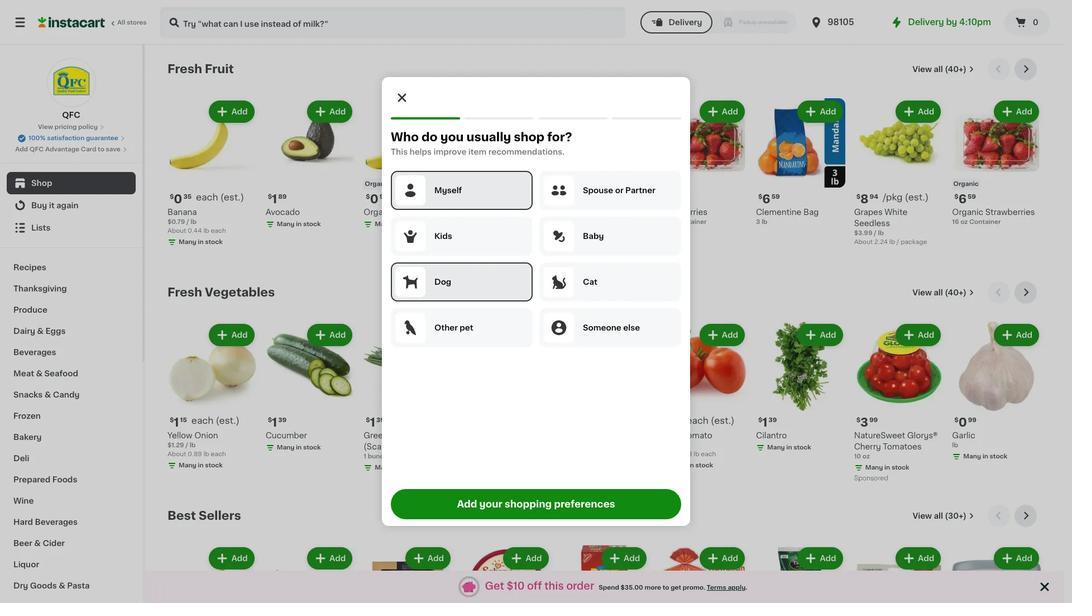 Task type: locate. For each thing, give the bounding box(es) containing it.
1 view all (40+) button from the top
[[909, 58, 979, 80]]

banana down the $0.99 per pound element
[[397, 208, 426, 216]]

each (est.) for yellow onion
[[192, 416, 240, 425]]

cherry
[[855, 443, 881, 451]]

2 horizontal spatial 39
[[769, 417, 777, 423]]

59 for clementine
[[772, 194, 780, 200]]

0.28
[[679, 451, 692, 457]]

8
[[861, 193, 869, 205]]

lb up 0.44
[[191, 219, 197, 225]]

59 up organic strawberries 16 oz container
[[968, 194, 976, 200]]

(est.) inside $1.75 each (estimated) element
[[609, 193, 633, 201]]

seafood
[[44, 370, 78, 378]]

0 horizontal spatial qfc
[[29, 146, 44, 153]]

avocado
[[266, 208, 300, 216]]

1 left 15 on the bottom left
[[174, 417, 179, 428]]

0 vertical spatial qfc
[[62, 111, 80, 119]]

0 vertical spatial 3
[[756, 219, 760, 225]]

2 item carousel region from the top
[[168, 282, 1042, 496]]

delivery inside button
[[669, 18, 703, 26]]

delivery button
[[641, 11, 713, 34]]

green onions (scallions) 1 bunch
[[364, 432, 418, 460]]

None search field
[[160, 7, 626, 38]]

qfc logo image
[[47, 58, 96, 107]]

prepared
[[13, 476, 50, 484]]

frozen
[[13, 412, 41, 420]]

many in stock down 0.44
[[179, 239, 223, 245]]

1 horizontal spatial 6
[[959, 193, 967, 205]]

1 6 from the left
[[763, 193, 771, 205]]

0 limes
[[462, 193, 486, 216]]

view all (40+) button for 6
[[909, 58, 979, 80]]

myself
[[435, 187, 462, 194]]

$ 1 39 up cucumber
[[268, 417, 287, 428]]

each (est.) inside $1.15 each (estimated) element
[[192, 416, 240, 425]]

yellow
[[168, 432, 192, 439]]

2 all from the top
[[934, 289, 943, 297]]

39 up cilantro
[[769, 417, 777, 423]]

banana up $0.79
[[168, 208, 197, 216]]

39 for cilantro
[[769, 417, 777, 423]]

all for 0
[[934, 289, 943, 297]]

3 all from the top
[[934, 512, 943, 520]]

6 for organic strawberries
[[959, 193, 967, 205]]

39
[[769, 417, 777, 423], [278, 417, 287, 423], [376, 417, 385, 423]]

product group containing 3
[[855, 322, 944, 485]]

(est.) inside $0.35 each (estimated) element
[[220, 193, 244, 201]]

view down the 'package'
[[913, 289, 932, 297]]

& left candy
[[45, 391, 51, 399]]

(est.) for grapes   white seedless
[[905, 193, 929, 201]]

1 vertical spatial fresh
[[168, 287, 202, 298]]

$ 0 99 left /lb
[[366, 193, 388, 205]]

pricing
[[55, 124, 77, 130]]

main content containing fresh fruit
[[145, 45, 1064, 603]]

product group
[[168, 98, 257, 249], [266, 98, 355, 231], [364, 98, 453, 231], [462, 98, 551, 231], [560, 98, 649, 249], [658, 98, 747, 227], [756, 98, 846, 227], [855, 98, 944, 247], [953, 98, 1042, 227], [168, 322, 257, 472], [266, 322, 355, 455], [364, 322, 453, 475], [462, 322, 551, 485], [560, 322, 649, 472], [658, 322, 747, 472], [756, 322, 846, 455], [855, 322, 944, 485], [953, 322, 1042, 463], [168, 545, 257, 603], [266, 545, 355, 603], [364, 545, 453, 603], [462, 545, 551, 603], [560, 545, 649, 603], [658, 545, 747, 603], [756, 545, 846, 603], [855, 545, 944, 603], [953, 545, 1042, 603]]

0 vertical spatial view all (40+) button
[[909, 58, 979, 80]]

1 (40+) from the top
[[945, 65, 967, 73]]

$ 6 59 for organic strawberries
[[955, 193, 976, 205]]

oz
[[667, 219, 674, 225], [961, 219, 968, 225], [863, 453, 870, 460]]

1 vertical spatial 3
[[861, 417, 869, 428]]

to left get
[[663, 585, 670, 591]]

(est.) up the onion
[[216, 416, 240, 425]]

pasta
[[67, 582, 90, 590]]

$ up green
[[366, 417, 370, 423]]

banana inside banana $0.79 / lb about 0.44 lb each
[[168, 208, 197, 216]]

1 vertical spatial view all (40+)
[[913, 289, 967, 297]]

& right "meat"
[[36, 370, 43, 378]]

beverages
[[13, 349, 56, 356], [35, 518, 78, 526]]

each (est.) for honeycrisp apple
[[585, 193, 633, 201]]

1 horizontal spatial 59
[[968, 194, 976, 200]]

to
[[98, 146, 104, 153], [663, 585, 670, 591]]

2 strawberries from the left
[[986, 208, 1035, 216]]

lb down garlic
[[953, 442, 959, 448]]

2 6 from the left
[[959, 193, 967, 205]]

0 horizontal spatial oz
[[667, 219, 674, 225]]

add your shopping preferences element
[[382, 77, 690, 526]]

fresh
[[168, 63, 202, 75], [168, 287, 202, 298]]

snacks
[[13, 391, 43, 399]]

1 horizontal spatial oz
[[863, 453, 870, 460]]

1 16 from the left
[[658, 219, 665, 225]]

3 up naturesweet
[[861, 417, 869, 428]]

garlic
[[953, 432, 976, 439]]

many inside about 0.28 lb each many in stock
[[669, 462, 687, 469]]

(est.) for yellow onion
[[216, 416, 240, 425]]

other pet
[[435, 324, 474, 332]]

view all (40+) button for 0
[[909, 282, 979, 304]]

(est.) up tomato
[[711, 416, 735, 425]]

main content
[[145, 45, 1064, 603]]

buy it again link
[[7, 194, 136, 217]]

1 vertical spatial qfc
[[29, 146, 44, 153]]

policy
[[78, 124, 98, 130]]

4:10pm
[[960, 18, 992, 26]]

1 strawberries from the left
[[658, 208, 708, 216]]

stock inside about 0.28 lb each many in stock
[[696, 462, 713, 469]]

& right beer
[[34, 540, 41, 547]]

$ up naturesweet
[[857, 417, 861, 423]]

view for fresh vegetables
[[913, 289, 932, 297]]

0 horizontal spatial 3
[[756, 219, 760, 225]]

1 vertical spatial $ 0 99
[[955, 417, 977, 428]]

each (est.) right 35
[[196, 193, 244, 201]]

view left (30+)
[[913, 512, 932, 520]]

/pkg (est.)
[[883, 193, 929, 201]]

qfc down 100%
[[29, 146, 44, 153]]

1 horizontal spatial banana
[[397, 208, 426, 216]]

$ left 94
[[857, 194, 861, 200]]

(est.) up banana $0.79 / lb about 0.44 lb each
[[220, 193, 244, 201]]

2 $ 1 39 from the left
[[268, 417, 287, 428]]

0 horizontal spatial 39
[[278, 417, 287, 423]]

about inside the honeycrisp apple $2.99 / lb about 0.59 lb each
[[560, 228, 579, 234]]

about down the $3.99
[[855, 239, 873, 245]]

2 $ 6 59 from the left
[[955, 193, 976, 205]]

many in stock down bunch at the bottom left of the page
[[375, 465, 419, 471]]

your
[[480, 500, 503, 509]]

0 horizontal spatial to
[[98, 146, 104, 153]]

0 horizontal spatial $ 0 99
[[366, 193, 388, 205]]

thanksgiving
[[13, 285, 67, 293]]

99 up naturesweet
[[870, 417, 878, 423]]

0 horizontal spatial banana
[[168, 208, 197, 216]]

item carousel region
[[168, 58, 1042, 273], [168, 282, 1042, 496], [168, 505, 1042, 603]]

off
[[527, 582, 542, 592]]

1 vertical spatial to
[[663, 585, 670, 591]]

0 horizontal spatial delivery
[[669, 18, 703, 26]]

3 down clementine
[[756, 219, 760, 225]]

/ up 0.44
[[187, 219, 189, 225]]

(est.) inside $8.94 per package (estimated) element
[[905, 193, 929, 201]]

2 view all (40+) from the top
[[913, 289, 967, 297]]

$ 0 99
[[366, 193, 388, 205], [955, 417, 977, 428]]

all stores
[[117, 20, 147, 26]]

about inside banana $0.79 / lb about 0.44 lb each
[[168, 228, 186, 234]]

1
[[272, 193, 277, 205], [566, 193, 572, 205], [174, 417, 179, 428], [763, 417, 768, 428], [272, 417, 277, 428], [370, 417, 375, 428], [364, 453, 366, 460]]

$ 6 59
[[759, 193, 780, 205], [955, 193, 976, 205]]

bag
[[804, 208, 819, 216]]

$1.75 each (estimated) element
[[560, 192, 649, 207]]

lb up 2.24
[[878, 230, 884, 236]]

usually
[[467, 131, 511, 143]]

strawberries inside organic strawberries 16 oz container
[[986, 208, 1035, 216]]

0 horizontal spatial container
[[675, 219, 707, 225]]

many down organic banana
[[375, 221, 393, 227]]

about left 0.28
[[658, 451, 677, 457]]

each (est.) inside $0.35 each (estimated) element
[[196, 193, 244, 201]]

oz inside strawberries 16 oz container
[[667, 219, 674, 225]]

each right 0.44
[[211, 228, 226, 234]]

beer & cider
[[13, 540, 65, 547]]

& left pasta
[[59, 582, 65, 590]]

all inside popup button
[[934, 512, 943, 520]]

0 vertical spatial all
[[934, 65, 943, 73]]

delivery
[[909, 18, 945, 26], [669, 18, 703, 26]]

1 horizontal spatial container
[[970, 219, 1001, 225]]

clementine
[[756, 208, 802, 216]]

view pricing policy link
[[38, 123, 105, 132]]

lb down clementine
[[762, 219, 768, 225]]

package
[[901, 239, 928, 245]]

get $10 off this order status
[[481, 581, 752, 593]]

1 vertical spatial all
[[934, 289, 943, 297]]

wine
[[13, 497, 34, 505]]

container inside strawberries 16 oz container
[[675, 219, 707, 225]]

0 vertical spatial fresh
[[168, 63, 202, 75]]

1 horizontal spatial $ 6 59
[[955, 193, 976, 205]]

1 left bunch at the bottom left of the page
[[364, 453, 366, 460]]

beverages down dairy & eggs
[[13, 349, 56, 356]]

view inside popup button
[[913, 512, 932, 520]]

lb right 0.44
[[204, 228, 209, 234]]

beverages up the cider on the left bottom
[[35, 518, 78, 526]]

1 horizontal spatial delivery
[[909, 18, 945, 26]]

lb right "0.89"
[[204, 451, 209, 457]]

$ inside the $ 1 75
[[562, 194, 566, 200]]

1 container from the left
[[675, 219, 707, 225]]

terms apply button
[[707, 584, 746, 593]]

about down $2.99
[[560, 228, 579, 234]]

spend
[[599, 585, 619, 591]]

about inside about 0.28 lb each many in stock
[[658, 451, 677, 457]]

0.89
[[188, 451, 202, 457]]

$ 1 89
[[268, 193, 287, 205]]

6 up clementine
[[763, 193, 771, 205]]

fresh left fruit
[[168, 63, 202, 75]]

oz inside naturesweet glorys® cherry tomatoes 10 oz
[[863, 453, 870, 460]]

$ left /lb
[[366, 194, 370, 200]]

39 for cucumber
[[278, 417, 287, 423]]

add your shopping preferences button
[[391, 489, 682, 520]]

39 up cucumber
[[278, 417, 287, 423]]

2 horizontal spatial oz
[[961, 219, 968, 225]]

$ up organic strawberries 16 oz container
[[955, 194, 959, 200]]

many up sponsored badge image
[[866, 465, 883, 471]]

1 horizontal spatial $ 1 39
[[366, 417, 385, 428]]

2 fresh from the top
[[168, 287, 202, 298]]

add
[[232, 108, 248, 116], [330, 108, 346, 116], [722, 108, 739, 116], [820, 108, 837, 116], [918, 108, 935, 116], [1017, 108, 1033, 116], [15, 146, 28, 153], [232, 331, 248, 339], [330, 331, 346, 339], [428, 331, 444, 339], [526, 331, 542, 339], [624, 331, 640, 339], [722, 331, 739, 339], [820, 331, 837, 339], [918, 331, 935, 339], [1017, 331, 1033, 339], [457, 500, 477, 509], [232, 555, 248, 563], [330, 555, 346, 563], [428, 555, 444, 563], [526, 555, 542, 563], [624, 555, 640, 563], [722, 555, 739, 563], [820, 555, 837, 563], [918, 555, 935, 563], [1017, 555, 1033, 563]]

2 59 from the left
[[968, 194, 976, 200]]

99
[[380, 194, 388, 200], [674, 194, 683, 200], [870, 417, 878, 423], [969, 417, 977, 423]]

/ right $1.29
[[186, 442, 188, 448]]

89
[[278, 194, 287, 200]]

$ 6 59 for clementine bag
[[759, 193, 780, 205]]

each (est.) up the onion
[[192, 416, 240, 425]]

by
[[947, 18, 958, 26]]

lb right 0.28
[[694, 451, 700, 457]]

1 $ 1 39 from the left
[[759, 417, 777, 428]]

terms
[[707, 585, 727, 591]]

/ inside banana $0.79 / lb about 0.44 lb each
[[187, 219, 189, 225]]

0 vertical spatial item carousel region
[[168, 58, 1042, 273]]

oz inside organic strawberries 16 oz container
[[961, 219, 968, 225]]

3 inside clementine bag 3 lb
[[756, 219, 760, 225]]

$ 6 59 up organic strawberries 16 oz container
[[955, 193, 976, 205]]

3 $ 1 39 from the left
[[366, 417, 385, 428]]

1 vertical spatial item carousel region
[[168, 282, 1042, 496]]

beer
[[13, 540, 32, 547]]

2 vertical spatial all
[[934, 512, 943, 520]]

1 $ 6 59 from the left
[[759, 193, 780, 205]]

1 fresh from the top
[[168, 63, 202, 75]]

2 39 from the left
[[278, 417, 287, 423]]

many down 0.28
[[669, 462, 687, 469]]

many in stock down 0.59
[[571, 239, 615, 245]]

best sellers
[[168, 510, 241, 522]]

clementine bag 3 lb
[[756, 208, 819, 225]]

preferences
[[554, 500, 615, 509]]

0 horizontal spatial 6
[[763, 193, 771, 205]]

0 vertical spatial $ 0 99
[[366, 193, 388, 205]]

(est.) right /pkg
[[905, 193, 929, 201]]

0 vertical spatial (40+)
[[945, 65, 967, 73]]

many in stock down limes
[[473, 221, 517, 227]]

1 vertical spatial (40+)
[[945, 289, 967, 297]]

& left the eggs
[[37, 327, 44, 335]]

3 inside product 'group'
[[861, 417, 869, 428]]

(est.)
[[220, 193, 244, 201], [609, 193, 633, 201], [905, 193, 929, 201], [216, 416, 240, 425], [711, 416, 735, 425]]

0 horizontal spatial 59
[[772, 194, 780, 200]]

get
[[485, 582, 504, 592]]

shop
[[31, 179, 52, 187]]

roma
[[658, 432, 681, 439]]

59 up clementine
[[772, 194, 780, 200]]

1 59 from the left
[[772, 194, 780, 200]]

2 horizontal spatial $ 1 39
[[759, 417, 777, 428]]

1 horizontal spatial strawberries
[[986, 208, 1035, 216]]

1 vertical spatial view all (40+) button
[[909, 282, 979, 304]]

hard beverages
[[13, 518, 78, 526]]

product group containing each (est.)
[[658, 322, 747, 472]]

bakery
[[13, 434, 42, 441]]

0 horizontal spatial strawberries
[[658, 208, 708, 216]]

(est.) inside $1.15 each (estimated) element
[[216, 416, 240, 425]]

/ down honeycrisp
[[580, 219, 582, 225]]

2 (40+) from the top
[[945, 289, 967, 297]]

2 16 from the left
[[953, 219, 959, 225]]

/ inside the honeycrisp apple $2.99 / lb about 0.59 lb each
[[580, 219, 582, 225]]

tomato
[[683, 432, 713, 439]]

all stores link
[[38, 7, 147, 38]]

1 horizontal spatial 16
[[953, 219, 959, 225]]

2 vertical spatial item carousel region
[[168, 505, 1042, 603]]

qfc up view pricing policy link
[[62, 111, 80, 119]]

1 39 from the left
[[769, 417, 777, 423]]

container inside organic strawberries 16 oz container
[[970, 219, 1001, 225]]

6 up organic strawberries 16 oz container
[[959, 193, 967, 205]]

& inside 'link'
[[45, 391, 51, 399]]

each down the onion
[[211, 451, 226, 457]]

lb up "0.89"
[[190, 442, 196, 448]]

dry
[[13, 582, 28, 590]]

organic
[[365, 181, 390, 187], [954, 181, 979, 187], [364, 208, 395, 216], [953, 208, 984, 216]]

$ inside $ 1 15
[[170, 417, 174, 423]]

1 horizontal spatial 3
[[861, 417, 869, 428]]

many down "0.89"
[[179, 462, 196, 469]]

2 container from the left
[[970, 219, 1001, 225]]

get $10 off this order spend $35.00 more to get promo. terms apply .
[[485, 582, 748, 592]]

apply
[[728, 585, 746, 591]]

1 view all (40+) from the top
[[913, 65, 967, 73]]

0
[[1033, 18, 1039, 26], [174, 193, 182, 205], [468, 193, 477, 205], [370, 193, 379, 205], [959, 417, 967, 428]]

3 item carousel region from the top
[[168, 505, 1042, 603]]

$ up garlic
[[955, 417, 959, 423]]

add button
[[210, 102, 253, 122], [308, 102, 352, 122], [701, 102, 744, 122], [799, 102, 842, 122], [897, 102, 940, 122], [995, 102, 1039, 122], [210, 325, 253, 345], [308, 325, 352, 345], [407, 325, 450, 345], [505, 325, 548, 345], [603, 325, 646, 345], [701, 325, 744, 345], [799, 325, 842, 345], [897, 325, 940, 345], [995, 325, 1039, 345], [210, 549, 253, 569], [308, 549, 352, 569], [407, 549, 450, 569], [505, 549, 548, 569], [603, 549, 646, 569], [701, 549, 744, 569], [799, 549, 842, 569], [897, 549, 940, 569], [995, 549, 1039, 569]]

1 horizontal spatial to
[[663, 585, 670, 591]]

1 banana from the left
[[168, 208, 197, 216]]

view all (40+) for 0
[[913, 289, 967, 297]]

0 horizontal spatial $ 1 39
[[268, 417, 287, 428]]

prepared foods
[[13, 476, 77, 484]]

1 item carousel region from the top
[[168, 58, 1042, 273]]

each down tomato
[[701, 451, 716, 457]]

$ 0 99 up garlic
[[955, 417, 977, 428]]

$ left 75
[[562, 194, 566, 200]]

0 vertical spatial beverages
[[13, 349, 56, 356]]

each (est.) inside $1.75 each (estimated) element
[[585, 193, 633, 201]]

99 up strawberries 16 oz container
[[674, 194, 683, 200]]

1 left the 89
[[272, 193, 277, 205]]

0 horizontal spatial 16
[[658, 219, 665, 225]]

onions
[[390, 432, 418, 439]]

35
[[183, 194, 192, 200]]

1 horizontal spatial 39
[[376, 417, 385, 423]]

2 view all (40+) button from the top
[[909, 282, 979, 304]]

item carousel region containing best sellers
[[168, 505, 1042, 603]]

39 up green
[[376, 417, 385, 423]]

seedless
[[855, 219, 890, 227]]

organic strawberries 16 oz container
[[953, 208, 1035, 225]]

0 vertical spatial view all (40+)
[[913, 65, 967, 73]]

strawberries
[[658, 208, 708, 216], [986, 208, 1035, 216]]

0 horizontal spatial $ 6 59
[[759, 193, 780, 205]]

many in stock
[[473, 221, 517, 227], [277, 221, 321, 227], [375, 221, 419, 227], [179, 239, 223, 245], [571, 239, 615, 245], [768, 444, 812, 451], [277, 444, 321, 451], [964, 453, 1008, 460], [179, 462, 223, 469], [375, 465, 419, 471], [866, 465, 910, 471]]

0 inside 0 limes
[[468, 193, 477, 205]]

$ 0 99 inside the $0.99 per pound element
[[366, 193, 388, 205]]

$ left the 89
[[268, 194, 272, 200]]

(est.) for honeycrisp apple
[[609, 193, 633, 201]]

each right 35
[[196, 193, 218, 201]]

about inside the grapes   white seedless $3.99 / lb about 2.24 lb / package
[[855, 239, 873, 245]]

1 vertical spatial beverages
[[35, 518, 78, 526]]

about down $1.29
[[168, 451, 186, 457]]

view down delivery by 4:10pm link
[[913, 65, 932, 73]]

view all (40+) for 6
[[913, 65, 967, 73]]

product group containing 8
[[855, 98, 944, 247]]

1 all from the top
[[934, 65, 943, 73]]

(40+) for 0
[[945, 289, 967, 297]]

(est.) up the apple
[[609, 193, 633, 201]]

$ left 35
[[170, 194, 174, 200]]



Task type: vqa. For each thing, say whether or not it's contained in the screenshot.
Instacart image
no



Task type: describe. For each thing, give the bounding box(es) containing it.
get
[[671, 585, 682, 591]]

0.44
[[188, 228, 202, 234]]

$ inside $ 1 89
[[268, 194, 272, 200]]

cider
[[43, 540, 65, 547]]

$ right 'partner'
[[660, 194, 665, 200]]

many in stock inside product 'group'
[[866, 465, 910, 471]]

98105 button
[[810, 7, 877, 38]]

6 for clementine bag
[[763, 193, 771, 205]]

add your shopping preferences
[[457, 500, 615, 509]]

delivery for delivery by 4:10pm
[[909, 18, 945, 26]]

roma tomato
[[658, 432, 713, 439]]

fresh for fresh vegetables
[[168, 287, 202, 298]]

meat
[[13, 370, 34, 378]]

sponsored badge image
[[855, 475, 888, 482]]

lists link
[[7, 217, 136, 239]]

59 for organic
[[968, 194, 976, 200]]

many in stock down cilantro
[[768, 444, 812, 451]]

view for fresh fruit
[[913, 65, 932, 73]]

many down avocado
[[277, 221, 295, 227]]

grapes
[[855, 208, 883, 216]]

for?
[[547, 131, 572, 143]]

guarantee
[[86, 135, 118, 141]]

in inside about 0.28 lb each many in stock
[[689, 462, 694, 469]]

0 vertical spatial to
[[98, 146, 104, 153]]

2 banana from the left
[[397, 208, 426, 216]]

lb inside garlic lb
[[953, 442, 959, 448]]

spouse or partner
[[583, 187, 656, 194]]

each (est.) for banana
[[196, 193, 244, 201]]

lb inside clementine bag 3 lb
[[762, 219, 768, 225]]

this
[[391, 148, 408, 156]]

about inside yellow onion $1.29 / lb about 0.89 lb each
[[168, 451, 186, 457]]

$ inside $ 3 99
[[857, 417, 861, 423]]

delivery by 4:10pm link
[[891, 16, 992, 29]]

view up 100%
[[38, 124, 53, 130]]

each inside banana $0.79 / lb about 0.44 lb each
[[211, 228, 226, 234]]

produce link
[[7, 299, 136, 321]]

many down garlic lb
[[964, 453, 982, 460]]

99 inside $ 3 99
[[870, 417, 878, 423]]

2.24
[[875, 239, 888, 245]]

each right 75
[[585, 193, 607, 201]]

/pkg
[[883, 193, 903, 201]]

hard
[[13, 518, 33, 526]]

many down cilantro
[[768, 444, 785, 451]]

many down cucumber
[[277, 444, 295, 451]]

qfc link
[[47, 58, 96, 121]]

dry goods & pasta link
[[7, 575, 136, 597]]

banana $0.79 / lb about 0.44 lb each
[[168, 208, 226, 234]]

satisfaction
[[47, 135, 85, 141]]

thanksgiving link
[[7, 278, 136, 299]]

shop link
[[7, 172, 136, 194]]

do
[[422, 131, 438, 143]]

service type group
[[641, 11, 797, 34]]

3 39 from the left
[[376, 417, 385, 423]]

many down limes
[[473, 221, 491, 227]]

glorys®
[[908, 432, 938, 439]]

pet
[[460, 324, 474, 332]]

recipes link
[[7, 257, 136, 278]]

more
[[645, 585, 661, 591]]

strawberries 16 oz container
[[658, 208, 708, 225]]

75
[[573, 194, 580, 200]]

& for dairy
[[37, 327, 44, 335]]

0 inside button
[[1033, 18, 1039, 26]]

dry goods & pasta
[[13, 582, 90, 590]]

1 horizontal spatial $ 0 99
[[955, 417, 977, 428]]

someone else
[[583, 324, 640, 332]]

lb up 0.59
[[584, 219, 590, 225]]

lists
[[31, 224, 51, 232]]

many down bunch at the bottom left of the page
[[375, 465, 393, 471]]

meat & seafood
[[13, 370, 78, 378]]

white
[[885, 208, 908, 216]]

many in stock down avocado
[[277, 221, 321, 227]]

tomatoes
[[883, 443, 922, 451]]

dog
[[435, 278, 452, 286]]

each inside the honeycrisp apple $2.99 / lb about 0.59 lb each
[[603, 228, 619, 234]]

1 up cilantro
[[763, 417, 768, 428]]

lb right 0.59
[[596, 228, 602, 234]]

$0.35 each (estimated) element
[[168, 192, 257, 207]]

close image
[[1039, 580, 1052, 594]]

cat
[[583, 278, 598, 286]]

all for 6
[[934, 65, 943, 73]]

$8.94 per package (estimated) element
[[855, 192, 944, 207]]

.
[[746, 585, 748, 591]]

lb inside about 0.28 lb each many in stock
[[694, 451, 700, 457]]

foods
[[52, 476, 77, 484]]

& for beer
[[34, 540, 41, 547]]

fresh fruit
[[168, 63, 234, 75]]

$ 8 94
[[857, 193, 879, 205]]

(est.) for banana
[[220, 193, 244, 201]]

liquor
[[13, 561, 39, 569]]

each up tomato
[[687, 416, 709, 425]]

view all (30+) button
[[909, 505, 979, 527]]

card
[[81, 146, 96, 153]]

beer & cider link
[[7, 533, 136, 554]]

/ down the seedless
[[874, 230, 877, 236]]

lb right 2.24
[[890, 239, 896, 245]]

instacart logo image
[[38, 16, 105, 29]]

100%
[[29, 135, 46, 141]]

many in stock down organic banana
[[375, 221, 419, 227]]

deli
[[13, 455, 29, 463]]

bunch
[[368, 453, 388, 460]]

organic inside organic strawberries 16 oz container
[[953, 208, 984, 216]]

$ 1 39 for cilantro
[[759, 417, 777, 428]]

to inside "get $10 off this order spend $35.00 more to get promo. terms apply ."
[[663, 585, 670, 591]]

1 left 75
[[566, 193, 572, 205]]

100% satisfaction guarantee
[[29, 135, 118, 141]]

1 inside green onions (scallions) 1 bunch
[[364, 453, 366, 460]]

someone
[[583, 324, 622, 332]]

it
[[49, 202, 55, 209]]

add inside add your shopping preferences button
[[457, 500, 477, 509]]

$ 3 99
[[857, 417, 878, 428]]

else
[[624, 324, 640, 332]]

shop
[[514, 131, 545, 143]]

deli link
[[7, 448, 136, 469]]

$ inside $ 0 35
[[170, 194, 174, 200]]

& for meat
[[36, 370, 43, 378]]

each up the onion
[[192, 416, 214, 425]]

1 horizontal spatial qfc
[[62, 111, 80, 119]]

delivery by 4:10pm
[[909, 18, 992, 26]]

each inside yellow onion $1.29 / lb about 0.89 lb each
[[211, 451, 226, 457]]

onion
[[194, 432, 218, 439]]

$3.99
[[855, 230, 873, 236]]

$0.99 per pound element
[[364, 192, 453, 207]]

who
[[391, 131, 419, 143]]

view for best sellers
[[913, 512, 932, 520]]

10
[[855, 453, 862, 460]]

item carousel region containing fresh vegetables
[[168, 282, 1042, 496]]

$2.99
[[560, 219, 578, 225]]

you
[[441, 131, 464, 143]]

many down 0.44
[[179, 239, 196, 245]]

this
[[545, 582, 564, 592]]

0.59
[[580, 228, 595, 234]]

sellers
[[199, 510, 241, 522]]

each (est.) up tomato
[[687, 416, 735, 425]]

1 up cucumber
[[272, 417, 277, 428]]

naturesweet
[[855, 432, 906, 439]]

$ 1 39 for cucumber
[[268, 417, 287, 428]]

16 inside strawberries 16 oz container
[[658, 219, 665, 225]]

$ up clementine
[[759, 194, 763, 200]]

advantage
[[45, 146, 79, 153]]

$ up cilantro
[[759, 417, 763, 423]]

who do you usually shop for? this helps improve item recommendations.
[[391, 131, 572, 156]]

recipes
[[13, 264, 46, 271]]

many in stock down "0.89"
[[179, 462, 223, 469]]

$ inside $ 8 94
[[857, 194, 861, 200]]

$1.15 each (estimated) element
[[168, 415, 257, 430]]

99 left /lb
[[380, 194, 388, 200]]

many down 0.59
[[571, 239, 589, 245]]

/lb
[[393, 193, 405, 201]]

$10
[[507, 582, 525, 592]]

& for snacks
[[45, 391, 51, 399]]

16 inside organic strawberries 16 oz container
[[953, 219, 959, 225]]

dairy
[[13, 327, 35, 335]]

naturesweet glorys® cherry tomatoes 10 oz
[[855, 432, 938, 460]]

(40+) for 6
[[945, 65, 967, 73]]

$ up cucumber
[[268, 417, 272, 423]]

beverages inside 'link'
[[35, 518, 78, 526]]

delivery for delivery
[[669, 18, 703, 26]]

/ left the 'package'
[[897, 239, 900, 245]]

$ 1 75
[[562, 193, 580, 205]]

eggs
[[45, 327, 66, 335]]

grapes   white seedless $3.99 / lb about 2.24 lb / package
[[855, 208, 928, 245]]

best
[[168, 510, 196, 522]]

15
[[180, 417, 187, 423]]

add inside "add qfc advantage card to save" link
[[15, 146, 28, 153]]

many in stock down cucumber
[[277, 444, 321, 451]]

item
[[469, 148, 487, 156]]

1 up green
[[370, 417, 375, 428]]

garlic lb
[[953, 432, 976, 448]]

fresh for fresh fruit
[[168, 63, 202, 75]]

produce
[[13, 306, 47, 314]]

99 up garlic
[[969, 417, 977, 423]]

again
[[56, 202, 79, 209]]

each inside about 0.28 lb each many in stock
[[701, 451, 716, 457]]

/ inside yellow onion $1.29 / lb about 0.89 lb each
[[186, 442, 188, 448]]

save
[[106, 146, 121, 153]]

many in stock down garlic lb
[[964, 453, 1008, 460]]

item carousel region containing fresh fruit
[[168, 58, 1042, 273]]

all
[[117, 20, 125, 26]]

$ 0 35
[[170, 193, 192, 205]]



